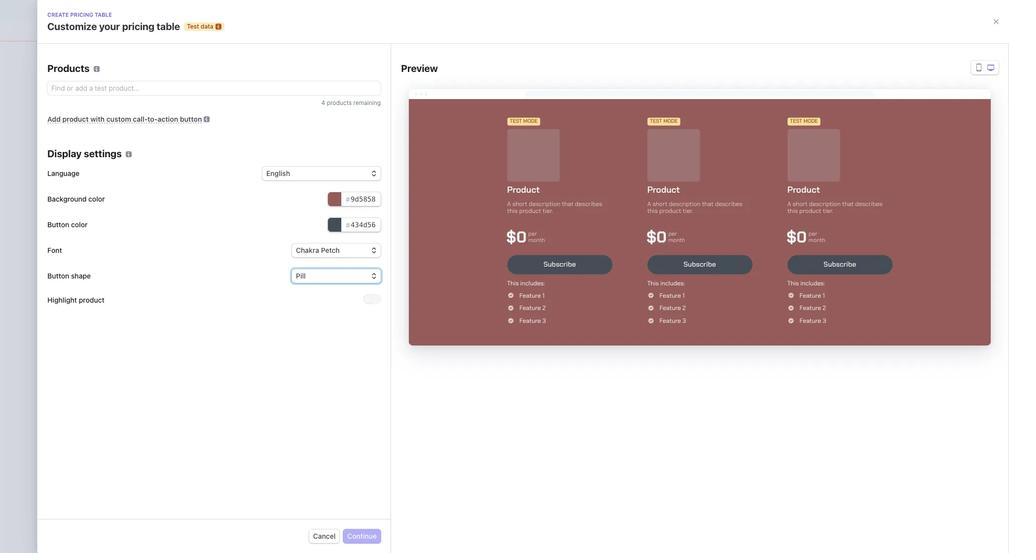 Task type: vqa. For each thing, say whether or not it's contained in the screenshot.
Create within the 'link'
yes



Task type: locate. For each thing, give the bounding box(es) containing it.
custom
[[106, 115, 131, 123]]

0 horizontal spatial your
[[99, 21, 120, 32]]

action
[[158, 115, 178, 123]]

None text field
[[328, 218, 381, 232]]

1 vertical spatial create pricing table
[[410, 276, 474, 285]]

0 horizontal spatial create pricing table
[[47, 11, 112, 18]]

0 vertical spatial product
[[62, 115, 89, 123]]

product right add
[[62, 115, 89, 123]]

test data
[[491, 42, 519, 48]]

test
[[491, 42, 504, 48]]

1 horizontal spatial create pricing table
[[410, 276, 474, 285]]

create pricing table up customize
[[47, 11, 112, 18]]

0 vertical spatial a
[[430, 227, 435, 239]]

color right background
[[88, 195, 105, 203]]

product
[[62, 115, 89, 123], [79, 296, 105, 304]]

your
[[99, 21, 120, 32], [575, 243, 589, 251]]

1 horizontal spatial color
[[88, 195, 105, 203]]

a up the branded,
[[430, 227, 435, 239]]

1 horizontal spatial a
[[430, 227, 435, 239]]

website.
[[396, 252, 423, 261]]

test
[[187, 23, 199, 30]]

table up responsive at the left top of page
[[472, 227, 495, 239]]

call-
[[133, 115, 148, 123]]

1 vertical spatial your
[[575, 243, 589, 251]]

add product with custom call-to-action button
[[47, 115, 202, 123]]

create
[[47, 11, 69, 18], [396, 227, 427, 239], [396, 243, 418, 251], [410, 276, 432, 285]]

0 vertical spatial your
[[99, 21, 120, 32]]

1 vertical spatial product
[[79, 296, 105, 304]]

2 button from the top
[[47, 272, 69, 280]]

None text field
[[328, 192, 381, 206]]

button up "font"
[[47, 221, 69, 229]]

create inside create pricing table link
[[410, 276, 432, 285]]

1 vertical spatial a
[[419, 243, 423, 251]]

table
[[95, 11, 112, 18], [157, 21, 180, 32], [472, 227, 495, 239], [516, 243, 532, 251], [458, 276, 474, 285]]

data
[[505, 42, 519, 48]]

0 vertical spatial create pricing table
[[47, 11, 112, 18]]

color down background color
[[71, 221, 88, 229]]

table down responsive at the left top of page
[[458, 276, 474, 285]]

a up website.
[[419, 243, 423, 251]]

1 button from the top
[[47, 221, 69, 229]]

button color
[[47, 221, 88, 229]]

0 horizontal spatial color
[[71, 221, 88, 229]]

a
[[430, 227, 435, 239], [419, 243, 423, 251]]

create pricing table
[[47, 11, 112, 18], [410, 276, 474, 285]]

button left shape
[[47, 272, 69, 280]]

language
[[47, 169, 80, 178]]

1 horizontal spatial your
[[575, 243, 589, 251]]

responsive
[[455, 243, 490, 251]]

create pricing table down the branded,
[[410, 276, 474, 285]]

your right customize
[[99, 21, 120, 32]]

1 vertical spatial color
[[71, 221, 88, 229]]

your right the on
[[575, 243, 589, 251]]

color for button color
[[71, 221, 88, 229]]

1 vertical spatial button
[[47, 272, 69, 280]]

pricing
[[70, 11, 93, 18], [122, 21, 155, 32], [437, 227, 470, 239], [492, 243, 514, 251], [434, 276, 456, 285]]

button
[[47, 221, 69, 229], [47, 272, 69, 280]]

create pricing table link
[[396, 274, 491, 287]]

button shape
[[47, 272, 91, 280]]

0 vertical spatial button
[[47, 221, 69, 229]]

product down shape
[[79, 296, 105, 304]]

color
[[88, 195, 105, 203], [71, 221, 88, 229]]

embed
[[542, 243, 564, 251]]

0 vertical spatial color
[[88, 195, 105, 203]]

customize
[[47, 21, 97, 32]]



Task type: describe. For each thing, give the bounding box(es) containing it.
create pricing table inside create pricing table link
[[410, 276, 474, 285]]

to
[[533, 243, 540, 251]]

shape
[[71, 272, 91, 280]]

test data
[[187, 23, 213, 30]]

product for highlight
[[79, 296, 105, 304]]

background color
[[47, 195, 105, 203]]

background
[[47, 195, 87, 203]]

english button
[[263, 167, 381, 181]]

button
[[180, 115, 202, 123]]

4 products remaining
[[322, 99, 381, 107]]

on
[[566, 243, 574, 251]]

products
[[327, 99, 352, 107]]

button for button color
[[47, 221, 69, 229]]

highlight product
[[47, 296, 105, 304]]

customize your pricing table
[[47, 21, 180, 32]]

your inside create a pricing table create a branded, responsive pricing table to embed on your website.
[[575, 243, 589, 251]]

data
[[201, 23, 213, 30]]

english
[[267, 169, 290, 178]]

table left test
[[157, 21, 180, 32]]

display
[[47, 148, 82, 159]]

remaining
[[354, 99, 381, 107]]

4
[[322, 99, 325, 107]]

color for background color
[[88, 195, 105, 203]]

font
[[47, 246, 62, 255]]

product for add
[[62, 115, 89, 123]]

preview
[[401, 63, 438, 74]]

create a pricing table create a branded, responsive pricing table to embed on your website.
[[396, 227, 589, 261]]

continue button
[[344, 530, 381, 544]]

cancel
[[313, 533, 336, 541]]

add product with custom call-to-action button button
[[47, 115, 202, 123]]

with
[[90, 115, 105, 123]]

branded,
[[425, 243, 454, 251]]

display settings
[[47, 148, 122, 159]]

button for button shape
[[47, 272, 69, 280]]

0 horizontal spatial a
[[419, 243, 423, 251]]

cancel button
[[309, 530, 340, 544]]

add
[[47, 115, 61, 123]]

table inside create pricing table link
[[458, 276, 474, 285]]

products
[[47, 63, 90, 74]]

table left the to
[[516, 243, 532, 251]]

Find or add a test product… text field
[[47, 81, 381, 95]]

highlight
[[47, 296, 77, 304]]

table up customize your pricing table
[[95, 11, 112, 18]]

settings
[[84, 148, 122, 159]]

continue
[[348, 533, 377, 541]]

to-
[[148, 115, 158, 123]]



